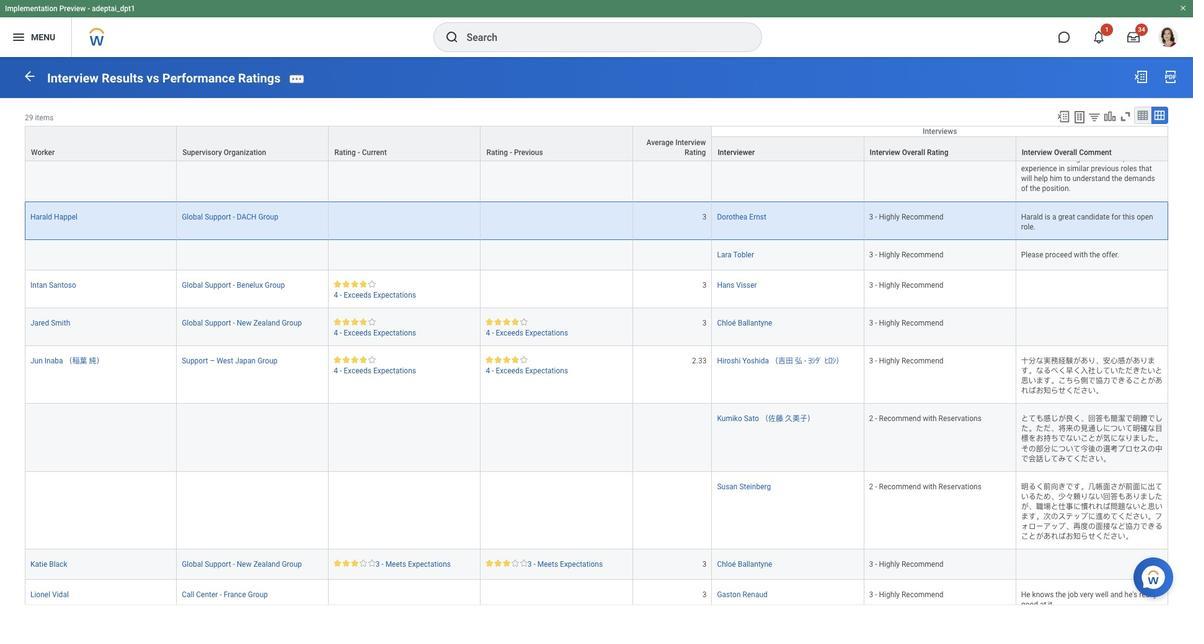 Task type: vqa. For each thing, say whether or not it's contained in the screenshot.
"prompted"
no



Task type: locate. For each thing, give the bounding box(es) containing it.
tobler
[[734, 250, 754, 259]]

row containing harald happel
[[25, 202, 1169, 240]]

2 vertical spatial with
[[923, 483, 937, 491]]

the inside he knows the job very well and he's really good at it
[[1056, 591, 1067, 599]]

2 global support - new zealand group link from the top
[[182, 558, 302, 569]]

very
[[1081, 591, 1094, 599]]

0 vertical spatial call center - france group
[[182, 145, 268, 153]]

0 vertical spatial chloé
[[718, 319, 736, 327]]

of right lot
[[1089, 145, 1096, 153]]

2 he from the top
[[1022, 591, 1031, 599]]

interview results vs performance ratings
[[47, 71, 281, 85]]

support – west japan group link
[[182, 354, 278, 365]]

menu
[[31, 32, 55, 42]]

a for great
[[1053, 213, 1057, 221]]

exceeds expectations - performance is excellent and generally surpassed expectations and required little to no supervision. element
[[334, 280, 476, 300], [334, 318, 476, 338], [334, 356, 476, 376]]

rating left current
[[335, 148, 356, 157]]

純）
[[89, 357, 104, 365]]

1 call from the top
[[182, 145, 194, 153]]

1 3 - highly recommend element from the top
[[870, 142, 944, 153]]

4 for chloé
[[334, 329, 338, 337]]

29 items
[[25, 113, 54, 122]]

1 vertical spatial chloé
[[718, 560, 736, 569]]

1 3 - meets expectations from the left
[[376, 560, 451, 569]]

intan santoso
[[30, 281, 76, 290]]

he up good
[[1022, 591, 1031, 599]]

intan
[[30, 281, 47, 290]]

1 call center - france group link from the top
[[182, 142, 268, 153]]

7 3 - highly recommend element from the top
[[870, 558, 944, 569]]

and left he's
[[1111, 591, 1123, 599]]

4 3 - highly recommend element from the top
[[870, 278, 944, 290]]

0 horizontal spatial overall
[[903, 148, 926, 157]]

0 vertical spatial 2 - recommend with reservations
[[870, 415, 982, 423]]

average interview rating button
[[633, 126, 712, 161]]

2 overall from the left
[[1055, 148, 1078, 157]]

1 chloé from the top
[[718, 319, 736, 327]]

1 3 - highly recommend from the top
[[870, 145, 944, 153]]

0 vertical spatial call
[[182, 145, 194, 153]]

1 new from the top
[[237, 319, 252, 327]]

he transmitted a lot of expertise and confidence during his interview, also has experience in similar previous roles that will help him to understand the demands of the position.
[[1022, 145, 1158, 193]]

ことがあればお知らせください。
[[1022, 532, 1133, 541]]

1 he from the top
[[1022, 145, 1031, 153]]

2 exceeds expectations - performance is excellent and generally surpassed expectations and required little to no supervision. image from the top
[[334, 318, 376, 326]]

call
[[182, 145, 194, 153], [182, 591, 194, 599]]

overall up in
[[1055, 148, 1078, 157]]

2 2 - recommend with reservations element from the top
[[870, 480, 982, 491]]

1 vertical spatial global support - new zealand group link
[[182, 558, 302, 569]]

0 vertical spatial new
[[237, 319, 252, 327]]

1 gaston from the top
[[718, 145, 741, 153]]

5 3 - highly recommend element from the top
[[870, 316, 944, 327]]

a inside harald is a great candidate for this open role.
[[1053, 213, 1057, 221]]

0 vertical spatial gaston renaud link
[[718, 142, 768, 153]]

5 row from the top
[[25, 202, 1169, 240]]

11 row from the top
[[25, 472, 1169, 550]]

notifications large image
[[1093, 31, 1106, 43]]

12 row from the top
[[25, 550, 1169, 580]]

he up 'confidence'
[[1022, 145, 1031, 153]]

いるため、少々頼りない回答もありました
[[1022, 492, 1163, 501]]

interviews
[[923, 127, 958, 136]]

1 horizontal spatial meets
[[538, 560, 558, 569]]

2 call center - france group from the top
[[182, 591, 268, 599]]

1 global support - new zealand group link from the top
[[182, 316, 302, 327]]

jared smith link
[[30, 316, 70, 327]]

ballantyne for 3 - meets expectations
[[738, 560, 773, 569]]

1 vertical spatial exceeds expectations - performance is excellent and generally surpassed expectations and required little to no supervision. element
[[334, 318, 476, 338]]

1 ballantyne from the top
[[738, 319, 773, 327]]

job
[[1069, 591, 1079, 599]]

2 - recommend with reservations for とても感じが良く、回答も簡潔で明瞭でし た。ただ、将来の見通しについて明確な目 標をお持ちでないことが気になりました。 その部分について今後の選考プロセスの中 で会話してみてください。
[[870, 415, 982, 423]]

group
[[248, 145, 268, 153], [259, 213, 279, 221], [265, 281, 285, 290], [282, 319, 302, 327], [258, 357, 278, 365], [282, 560, 302, 569], [248, 591, 268, 599]]

lionel vidal link
[[30, 588, 69, 599]]

3 row from the top
[[25, 134, 1169, 202]]

思います。こちら側で協力できることがあ
[[1022, 377, 1163, 385]]

rating inside average interview rating
[[685, 148, 706, 157]]

katie
[[30, 560, 47, 569]]

1 exceeds expectations - performance is excellent and generally surpassed expectations and required little to no supervision. element from the top
[[334, 280, 476, 300]]

1 rating from the left
[[335, 148, 356, 157]]

chloé
[[718, 319, 736, 327], [718, 560, 736, 569]]

row containing interviews
[[25, 126, 1169, 161]]

1 renaud from the top
[[743, 145, 768, 153]]

4 rating from the left
[[928, 148, 949, 157]]

row containing intan santoso
[[25, 270, 1169, 308]]

1 vertical spatial ballantyne
[[738, 560, 773, 569]]

1 harald from the left
[[30, 213, 52, 221]]

of down will
[[1022, 185, 1029, 193]]

4 global from the top
[[182, 560, 203, 569]]

in
[[1060, 165, 1065, 173]]

chloé ballantyne link for 3 - meets expectations
[[718, 558, 773, 569]]

hiroshi yoshida （吉田 弘 - ﾖｼﾀﾞ ﾋﾛｼ） link
[[718, 354, 844, 365]]

0 horizontal spatial harald
[[30, 213, 52, 221]]

0 vertical spatial and
[[1130, 145, 1142, 153]]

1 horizontal spatial a
[[1073, 145, 1077, 153]]

2 vertical spatial exceeds expectations - performance is excellent and generally surpassed expectations and required little to no supervision. element
[[334, 356, 476, 376]]

13 row from the top
[[25, 580, 1169, 617]]

chloé for 4 - exceeds expectations
[[718, 319, 736, 327]]

1 chloé ballantyne link from the top
[[718, 316, 773, 327]]

1 vertical spatial 2 - recommend with reservations element
[[870, 480, 982, 491]]

previous
[[514, 148, 543, 157]]

proceed
[[1046, 250, 1073, 259]]

call center - france group link for he knows the job very well and he's really good at it
[[182, 588, 268, 599]]

results
[[102, 71, 144, 85]]

during
[[1060, 155, 1081, 163]]

1 vertical spatial renaud
[[743, 591, 768, 599]]

with for 明るく前向きです。几帳面さが前面に出て いるため、少々頼りない回答もありました が、職場と仕事に慣れれば問題ないと思い ます。次のステップに進めてください。フ ォローアップ、再度の面接など協力できる ことがあればお知らせください。
[[923, 483, 937, 491]]

france for he knows the job very well and he's really good at it
[[224, 591, 246, 599]]

global
[[182, 213, 203, 221], [182, 281, 203, 290], [182, 319, 203, 327], [182, 560, 203, 569]]

new
[[237, 319, 252, 327], [237, 560, 252, 569]]

2 harald from the left
[[1022, 213, 1044, 221]]

0 horizontal spatial 3 - meets expectations
[[376, 560, 451, 569]]

1 vertical spatial chloé ballantyne link
[[718, 558, 773, 569]]

global for intan santoso
[[182, 281, 203, 290]]

9 row from the top
[[25, 346, 1169, 404]]

overall down interviews
[[903, 148, 926, 157]]

row containing katie black
[[25, 550, 1169, 580]]

france
[[224, 145, 246, 153], [224, 591, 246, 599]]

2 for 明るく前向きです。几帳面さが前面に出て いるため、少々頼りない回答もありました が、職場と仕事に慣れれば問題ないと思い ます。次のステップに進めてください。フ ォローアップ、再度の面接など協力できる ことがあればお知らせください。
[[870, 483, 874, 491]]

1 vertical spatial a
[[1053, 213, 1057, 221]]

Search Workday  search field
[[467, 24, 736, 51]]

and
[[1130, 145, 1142, 153], [1111, 591, 1123, 599]]

0 vertical spatial reservations
[[939, 415, 982, 423]]

vs
[[147, 71, 159, 85]]

row containing jun inaba （稲葉 純）
[[25, 346, 1169, 404]]

0 vertical spatial gaston renaud
[[718, 145, 768, 153]]

2 exceeds expectations - performance is excellent and generally surpassed expectations and required little to no supervision. element from the top
[[334, 318, 476, 338]]

rating left interviewer
[[685, 148, 706, 157]]

row containing kumiko sato （佐藤 久美子）
[[25, 404, 1169, 472]]

he for he transmitted a lot of expertise and confidence during his interview, also has experience in similar previous roles that will help him to understand the demands of the position.
[[1022, 145, 1031, 153]]

0 vertical spatial france
[[224, 145, 246, 153]]

1 global support - new zealand group from the top
[[182, 319, 302, 327]]

1 chloé ballantyne from the top
[[718, 319, 773, 327]]

harald
[[30, 213, 52, 221], [1022, 213, 1044, 221]]

interview for interview overall rating
[[870, 148, 901, 157]]

2 3 - meets expectations link from the left
[[528, 558, 603, 569]]

7 row from the top
[[25, 270, 1169, 308]]

interview right average
[[676, 138, 706, 147]]

1 reservations from the top
[[939, 415, 982, 423]]

3
[[703, 145, 707, 153], [870, 145, 874, 153], [703, 213, 707, 221], [870, 213, 874, 221], [870, 250, 874, 259], [703, 281, 707, 290], [870, 281, 874, 290], [703, 319, 707, 327], [870, 319, 874, 327], [870, 357, 874, 365], [376, 560, 380, 569], [528, 560, 532, 569], [703, 560, 707, 569], [870, 560, 874, 569], [703, 591, 707, 599], [870, 591, 874, 599]]

1 2 - recommend with reservations from the top
[[870, 415, 982, 423]]

1 horizontal spatial of
[[1089, 145, 1096, 153]]

and inside he knows the job very well and he's really good at it
[[1111, 591, 1123, 599]]

2 vertical spatial exceeds expectations - performance is excellent and generally surpassed expectations and required little to no supervision. image
[[334, 356, 376, 364]]

1 vertical spatial call center - france group link
[[182, 588, 268, 599]]

5 highly from the top
[[880, 319, 900, 327]]

6 row from the top
[[25, 240, 1169, 270]]

candidate
[[1078, 213, 1110, 221]]

global support - new zealand group for 4 - exceeds expectations
[[182, 319, 302, 327]]

0 horizontal spatial and
[[1111, 591, 1123, 599]]

0 vertical spatial he
[[1022, 145, 1031, 153]]

1 row from the top
[[25, 104, 1169, 134]]

highly
[[880, 145, 900, 153], [880, 213, 900, 221], [880, 250, 900, 259], [880, 281, 900, 290], [880, 319, 900, 327], [880, 357, 900, 365], [880, 560, 900, 569], [880, 591, 900, 599]]

interview down interviews 'popup button'
[[870, 148, 901, 157]]

guillaume besson link
[[30, 142, 90, 153]]

overall for rating
[[903, 148, 926, 157]]

4 3 - highly recommend from the top
[[870, 281, 944, 290]]

role.
[[1022, 222, 1036, 231]]

preview
[[59, 4, 86, 13]]

benelux
[[237, 281, 263, 290]]

1 vertical spatial gaston renaud
[[718, 591, 768, 599]]

chloé ballantyne link
[[718, 316, 773, 327], [718, 558, 773, 569]]

exceeds expectations - performance is excellent and generally surpassed expectations and required little to no supervision. image for global support - benelux group
[[334, 280, 376, 288]]

with for とても感じが良く、回答も簡潔で明瞭でし た。ただ、将来の見通しについて明確な目 標をお持ちでないことが気になりました。 その部分について今後の選考プロセスの中 で会話してみてください。
[[923, 415, 937, 423]]

interviews button
[[713, 126, 1168, 136]]

3 - highly recommend element
[[870, 142, 944, 153], [870, 210, 944, 221], [870, 248, 944, 259], [870, 278, 944, 290], [870, 316, 944, 327], [870, 354, 944, 365], [870, 558, 944, 569], [870, 588, 944, 599]]

table image
[[1137, 109, 1150, 121]]

2 france from the top
[[224, 591, 246, 599]]

black
[[49, 560, 67, 569]]

0 vertical spatial center
[[196, 145, 218, 153]]

2 global from the top
[[182, 281, 203, 290]]

1 vertical spatial zealand
[[254, 560, 280, 569]]

2 - recommend with reservations for 明るく前向きです。几帳面さが前面に出て いるため、少々頼りない回答もありました が、職場と仕事に慣れれば問題ないと思い ます。次のステップに進めてください。フ ォローアップ、再度の面接など協力できる ことがあればお知らせください。
[[870, 483, 982, 491]]

global support - new zealand group
[[182, 319, 302, 327], [182, 560, 302, 569]]

3 global from the top
[[182, 319, 203, 327]]

1 vertical spatial call
[[182, 591, 194, 599]]

and for expertise
[[1130, 145, 1142, 153]]

1 horizontal spatial 3 - meets expectations link
[[528, 558, 603, 569]]

2 row from the top
[[25, 126, 1169, 161]]

interview results vs performance ratings main content
[[0, 57, 1194, 617]]

global inside 'link'
[[182, 213, 203, 221]]

interview for interview results vs performance ratings
[[47, 71, 99, 85]]

1 vertical spatial 2
[[870, 483, 874, 491]]

0 vertical spatial gaston
[[718, 145, 741, 153]]

1 vertical spatial with
[[923, 415, 937, 423]]

1 horizontal spatial and
[[1130, 145, 1142, 153]]

and up also
[[1130, 145, 1142, 153]]

a left lot
[[1073, 145, 1077, 153]]

support for jared smith
[[205, 319, 231, 327]]

8 3 - highly recommend element from the top
[[870, 588, 944, 599]]

1 center from the top
[[196, 145, 218, 153]]

rating left previous
[[487, 148, 508, 157]]

harald for harald happel
[[30, 213, 52, 221]]

2 - recommend with reservations element
[[870, 412, 982, 423], [870, 480, 982, 491]]

expectations
[[373, 291, 416, 300], [373, 329, 416, 337], [526, 329, 568, 337], [373, 367, 416, 375], [526, 367, 568, 375], [408, 560, 451, 569], [560, 560, 603, 569]]

view printable version (pdf) image
[[1164, 69, 1179, 84]]

0 vertical spatial global support - new zealand group link
[[182, 316, 302, 327]]

kumiko sato （佐藤 久美子）
[[718, 415, 815, 423]]

1 vertical spatial center
[[196, 591, 218, 599]]

center for he knows the job very well and he's really good at it
[[196, 591, 218, 599]]

global support - dach group link
[[182, 210, 279, 221]]

2 call from the top
[[182, 591, 194, 599]]

open
[[1137, 213, 1154, 221]]

4 row from the top
[[25, 136, 1169, 161]]

lara tobler link
[[718, 248, 754, 259]]

global for harald happel
[[182, 213, 203, 221]]

-
[[88, 4, 90, 13], [220, 145, 222, 153], [876, 145, 878, 153], [358, 148, 360, 157], [510, 148, 512, 157], [233, 213, 235, 221], [876, 213, 878, 221], [876, 250, 878, 259], [233, 281, 235, 290], [876, 281, 878, 290], [340, 291, 342, 300], [233, 319, 235, 327], [876, 319, 878, 327], [340, 329, 342, 337], [492, 329, 494, 337], [805, 357, 807, 365], [876, 357, 878, 365], [340, 367, 342, 375], [492, 367, 494, 375], [876, 415, 878, 423], [876, 483, 878, 491], [233, 560, 235, 569], [382, 560, 384, 569], [534, 560, 536, 569], [876, 560, 878, 569], [220, 591, 222, 599], [876, 591, 878, 599]]

2 chloé ballantyne link from the top
[[718, 558, 773, 569]]

1 vertical spatial gaston
[[718, 591, 741, 599]]

0 vertical spatial renaud
[[743, 145, 768, 153]]

support inside 'link'
[[205, 213, 231, 221]]

2 ballantyne from the top
[[738, 560, 773, 569]]

8 highly from the top
[[880, 591, 900, 599]]

2 2 from the top
[[870, 483, 874, 491]]

interview right previous page icon
[[47, 71, 99, 85]]

rating - previous
[[487, 148, 543, 157]]

2 call center - france group link from the top
[[182, 588, 268, 599]]

4 highly from the top
[[880, 281, 900, 290]]

row
[[25, 104, 1169, 134], [25, 126, 1169, 161], [25, 134, 1169, 202], [25, 136, 1169, 161], [25, 202, 1169, 240], [25, 240, 1169, 270], [25, 270, 1169, 308], [25, 308, 1169, 346], [25, 346, 1169, 404], [25, 404, 1169, 472], [25, 472, 1169, 550], [25, 550, 1169, 580], [25, 580, 1169, 617]]

1 horizontal spatial 3 - meets expectations
[[528, 560, 603, 569]]

0 vertical spatial zealand
[[254, 319, 280, 327]]

susan steinberg
[[718, 483, 771, 491]]

similar
[[1067, 165, 1090, 173]]

menu button
[[0, 17, 72, 57]]

1
[[1106, 26, 1109, 33]]

1 vertical spatial reservations
[[939, 483, 982, 491]]

jun inaba （稲葉 純）
[[30, 357, 104, 365]]

jared smith
[[30, 319, 70, 327]]

group inside 'link'
[[259, 213, 279, 221]]

this
[[1123, 213, 1136, 221]]

1 vertical spatial 2 - recommend with reservations
[[870, 483, 982, 491]]

1 vertical spatial global support - new zealand group
[[182, 560, 302, 569]]

he inside he transmitted a lot of expertise and confidence during his interview, also has experience in similar previous roles that will help him to understand the demands of the position.
[[1022, 145, 1031, 153]]

exceeds expectations - performance is excellent and generally surpassed expectations and required little to no supervision. image
[[334, 280, 376, 288], [334, 318, 376, 326], [334, 356, 376, 364]]

row containing susan steinberg
[[25, 472, 1169, 550]]

harald up 'role.'
[[1022, 213, 1044, 221]]

1 horizontal spatial harald
[[1022, 213, 1044, 221]]

1 france from the top
[[224, 145, 246, 153]]

0 vertical spatial a
[[1073, 145, 1077, 153]]

zealand for 4
[[254, 319, 280, 327]]

overall
[[903, 148, 926, 157], [1055, 148, 1078, 157]]

exceeds
[[344, 291, 372, 300], [344, 329, 372, 337], [496, 329, 524, 337], [344, 367, 372, 375], [496, 367, 524, 375]]

2 2 - recommend with reservations from the top
[[870, 483, 982, 491]]

chloé ballantyne
[[718, 319, 773, 327], [718, 560, 773, 569]]

2 3 - meets expectations from the left
[[528, 560, 603, 569]]

8 row from the top
[[25, 308, 1169, 346]]

1 overall from the left
[[903, 148, 926, 157]]

2 for とても感じが良く、回答も簡潔で明瞭でし た。ただ、将来の見通しについて明確な目 標をお持ちでないことが気になりました。 その部分について今後の選考プロセスの中 で会話してみてください。
[[870, 415, 874, 423]]

1 vertical spatial exceeds expectations - performance is excellent and generally surpassed expectations and required little to no supervision. image
[[334, 318, 376, 326]]

0 horizontal spatial 3 - meets expectations link
[[376, 558, 451, 569]]

center for he transmitted a lot of expertise and confidence during his interview, also has experience in similar previous roles that will help him to understand the demands of the position.
[[196, 145, 218, 153]]

2 chloé from the top
[[718, 560, 736, 569]]

2 zealand from the top
[[254, 560, 280, 569]]

harald left the happel
[[30, 213, 52, 221]]

4 for hiroshi
[[334, 367, 338, 375]]

6 highly from the top
[[880, 357, 900, 365]]

2 gaston renaud from the top
[[718, 591, 768, 599]]

3 rating from the left
[[685, 148, 706, 157]]

items
[[35, 113, 54, 122]]

average
[[647, 138, 674, 147]]

0 vertical spatial chloé ballantyne
[[718, 319, 773, 327]]

34
[[1139, 26, 1146, 33]]

0 vertical spatial exceeds expectations - performance is excellent and generally surpassed expectations and required little to no supervision. image
[[334, 280, 376, 288]]

1 zealand from the top
[[254, 319, 280, 327]]

2 center from the top
[[196, 591, 218, 599]]

0 vertical spatial 2
[[870, 415, 874, 423]]

row containing guillaume besson
[[25, 134, 1169, 202]]

current
[[362, 148, 387, 157]]

cell
[[25, 104, 177, 134], [177, 104, 329, 134], [329, 104, 481, 134], [481, 104, 633, 134], [633, 104, 713, 134], [713, 104, 865, 134], [865, 104, 1017, 134], [1017, 104, 1169, 134], [481, 202, 633, 240], [25, 240, 177, 270], [177, 240, 329, 270], [329, 240, 481, 270], [481, 240, 633, 270], [633, 240, 713, 270], [481, 270, 633, 308], [1017, 270, 1169, 308], [1017, 308, 1169, 346], [25, 404, 177, 472], [177, 404, 329, 472], [329, 404, 481, 472], [481, 404, 633, 472], [633, 404, 713, 472], [25, 472, 177, 550], [177, 472, 329, 550], [329, 472, 481, 550], [481, 472, 633, 550], [633, 472, 713, 550], [1017, 550, 1169, 580], [329, 580, 481, 617], [481, 580, 633, 617]]

2 - recommend with reservations element for とても感じが良く、回答も簡潔で明瞭でし
[[870, 412, 982, 423]]

france for he transmitted a lot of expertise and confidence during his interview, also has experience in similar previous roles that will help him to understand the demands of the position.
[[224, 145, 246, 153]]

harald inside harald is a great candidate for this open role.
[[1022, 213, 1044, 221]]

3 highly from the top
[[880, 250, 900, 259]]

1 2 from the top
[[870, 415, 874, 423]]

1 vertical spatial and
[[1111, 591, 1123, 599]]

4 - exceeds expectations link for chloé ballantyne
[[334, 326, 416, 337]]

a inside he transmitted a lot of expertise and confidence during his interview, also has experience in similar previous roles that will help him to understand the demands of the position.
[[1073, 145, 1077, 153]]

2 chloé ballantyne from the top
[[718, 560, 773, 569]]

0 vertical spatial of
[[1089, 145, 1096, 153]]

- inside global support - dach group 'link'
[[233, 213, 235, 221]]

2 reservations from the top
[[939, 483, 982, 491]]

call center - france group link
[[182, 142, 268, 153], [182, 588, 268, 599]]

1 vertical spatial he
[[1022, 591, 1031, 599]]

global support - new zealand group link for 4
[[182, 316, 302, 327]]

meets expectations - performance in line with a solid team contributor. element
[[334, 558, 476, 570]]

0 horizontal spatial a
[[1053, 213, 1057, 221]]

1 gaston renaud from the top
[[718, 145, 768, 153]]

toolbar
[[1052, 107, 1169, 126]]

0 horizontal spatial of
[[1022, 185, 1029, 193]]

1 vertical spatial france
[[224, 591, 246, 599]]

1 vertical spatial call center - france group
[[182, 591, 268, 599]]

1 vertical spatial new
[[237, 560, 252, 569]]

a right is
[[1053, 213, 1057, 221]]

the
[[1113, 175, 1123, 183], [1030, 185, 1041, 193], [1090, 250, 1101, 259], [1056, 591, 1067, 599]]

good
[[1022, 601, 1039, 609]]

1 3 - meets expectations link from the left
[[376, 558, 451, 569]]

the left job
[[1056, 591, 1067, 599]]

29
[[25, 113, 33, 122]]

interview overall comment button
[[1017, 137, 1168, 161]]

and inside he transmitted a lot of expertise and confidence during his interview, also has experience in similar previous roles that will help him to understand the demands of the position.
[[1130, 145, 1142, 153]]

5 3 - highly recommend from the top
[[870, 319, 944, 327]]

harald for harald is a great candidate for this open role.
[[1022, 213, 1044, 221]]

0 vertical spatial global support - new zealand group
[[182, 319, 302, 327]]

1 vertical spatial gaston renaud link
[[718, 588, 768, 599]]

1 global from the top
[[182, 213, 203, 221]]

worker button
[[25, 126, 176, 161]]

exceeds for chloé ballantyne
[[344, 329, 372, 337]]

0 horizontal spatial meets
[[386, 560, 406, 569]]

hiroshi yoshida （吉田 弘 - ﾖｼﾀﾞ ﾋﾛｼ）
[[718, 357, 844, 365]]

4 - exceeds expectations link
[[334, 288, 416, 300], [334, 326, 416, 337], [486, 326, 568, 337], [334, 364, 416, 375], [486, 364, 568, 375]]

0 vertical spatial 2 - recommend with reservations element
[[870, 412, 982, 423]]

- inside rating - previous popup button
[[510, 148, 512, 157]]

katie black
[[30, 560, 67, 569]]

understand
[[1073, 175, 1111, 183]]

export to worksheets image
[[1073, 110, 1088, 125]]

reservations for とても感じが良く、回答も簡潔で明瞭でし た。ただ、将来の見通しについて明確な目 標をお持ちでないことが気になりました。 その部分について今後の選考プロセスの中 で会話してみてください。
[[939, 415, 982, 423]]

interview for interview overall comment
[[1022, 148, 1053, 157]]

0 vertical spatial ballantyne
[[738, 319, 773, 327]]

ます。次のステップに進めてください。フ
[[1022, 512, 1163, 521]]

inbox large image
[[1128, 31, 1140, 43]]

support
[[205, 213, 231, 221], [205, 281, 231, 290], [205, 319, 231, 327], [182, 357, 208, 365], [205, 560, 231, 569]]

new for 4 - exceeds expectations
[[237, 319, 252, 327]]

interview up experience
[[1022, 148, 1053, 157]]

1 meets from the left
[[386, 560, 406, 569]]

0 vertical spatial chloé ballantyne link
[[718, 316, 773, 327]]

1 horizontal spatial overall
[[1055, 148, 1078, 157]]

3 - meets expectations
[[376, 560, 451, 569], [528, 560, 603, 569]]

10 row from the top
[[25, 404, 1169, 472]]

the left offer.
[[1090, 250, 1101, 259]]

zealand for 3
[[254, 560, 280, 569]]

rating down interviews
[[928, 148, 949, 157]]

1 vertical spatial chloé ballantyne
[[718, 560, 773, 569]]

4 for hans
[[334, 291, 338, 300]]

0 vertical spatial exceeds expectations - performance is excellent and generally surpassed expectations and required little to no supervision. element
[[334, 280, 476, 300]]

0 vertical spatial call center - france group link
[[182, 142, 268, 153]]

gaston renaud link
[[718, 142, 768, 153], [718, 588, 768, 599]]

he inside he knows the job very well and he's really good at it
[[1022, 591, 1031, 599]]

2 new from the top
[[237, 560, 252, 569]]

supervisory organization
[[183, 148, 266, 157]]

1 2 - recommend with reservations element from the top
[[870, 412, 982, 423]]

1 call center - france group from the top
[[182, 145, 268, 153]]

3 - meets expectations link inside meets expectations - performance in line with a solid team contributor. element
[[376, 558, 451, 569]]



Task type: describe. For each thing, give the bounding box(es) containing it.
hans
[[718, 281, 735, 290]]

position.
[[1043, 185, 1071, 193]]

1 vertical spatial of
[[1022, 185, 1029, 193]]

him
[[1050, 175, 1063, 183]]

global support - benelux group link
[[182, 278, 285, 290]]

2 - recommend with reservations element for 明るく前向きです。几帳面さが前面に出て
[[870, 480, 982, 491]]

interview,
[[1094, 155, 1125, 163]]

call center - france group for he transmitted a lot of expertise and confidence during his interview, also has experience in similar previous roles that will help him to understand the demands of the position.
[[182, 145, 268, 153]]

menu banner
[[0, 0, 1194, 57]]

please proceed with the offer.
[[1022, 250, 1120, 259]]

ratings
[[238, 71, 281, 85]]

has
[[1143, 155, 1155, 163]]

call for he knows the job very well and he's really good at it
[[182, 591, 194, 599]]

call center - france group for he knows the job very well and he's really good at it
[[182, 591, 268, 599]]

- inside hiroshi yoshida （吉田 弘 - ﾖｼﾀﾞ ﾋﾛｼ） link
[[805, 357, 807, 365]]

dorothea ernst
[[718, 213, 767, 221]]

select to filter grid data image
[[1088, 110, 1102, 123]]

3 inside meets expectations - performance in line with a solid team contributor. element
[[376, 560, 380, 569]]

supervisory organization button
[[177, 126, 328, 161]]

at
[[1040, 601, 1047, 609]]

he's
[[1125, 591, 1138, 599]]

exceeds for hans visser
[[344, 291, 372, 300]]

expand table image
[[1154, 109, 1166, 121]]

organization
[[224, 148, 266, 157]]

chloé ballantyne link for 4 - exceeds expectations
[[718, 316, 773, 327]]

vidal
[[52, 591, 69, 599]]

supervisory
[[183, 148, 222, 157]]

to
[[1065, 175, 1071, 183]]

lionel
[[30, 591, 50, 599]]

harald happel
[[30, 213, 77, 221]]

2 gaston from the top
[[718, 591, 741, 599]]

exceeds expectations - performance is excellent and generally surpassed expectations and required little to no supervision. element for global support - new zealand group
[[334, 318, 476, 338]]

3 exceeds expectations - performance is excellent and generally surpassed expectations and required little to no supervision. image from the top
[[334, 356, 376, 364]]

row containing interviewer
[[25, 136, 1169, 161]]

8 3 - highly recommend from the top
[[870, 591, 944, 599]]

kumiko sato （佐藤 久美子） link
[[718, 412, 815, 423]]

santoso
[[49, 281, 76, 290]]

susan steinberg link
[[718, 480, 771, 491]]

global for jared smith
[[182, 319, 203, 327]]

help
[[1035, 175, 1049, 183]]

close environment banner image
[[1180, 4, 1188, 12]]

comment
[[1080, 148, 1112, 157]]

3 3 - highly recommend from the top
[[870, 250, 944, 259]]

dach
[[237, 213, 257, 221]]

justify image
[[11, 30, 26, 45]]

support inside "link"
[[182, 357, 208, 365]]

katie black link
[[30, 558, 67, 569]]

knows
[[1033, 591, 1054, 599]]

lara tobler
[[718, 250, 754, 259]]

で会話してみてください。
[[1022, 455, 1111, 463]]

1 highly from the top
[[880, 145, 900, 153]]

lot
[[1079, 145, 1087, 153]]

global support - dach group
[[182, 213, 279, 221]]

sato
[[744, 415, 759, 423]]

jared
[[30, 319, 49, 327]]

ォローアップ、再度の面接など協力できる
[[1022, 522, 1163, 531]]

exceeds expectations - performance is excellent and generally surpassed expectations and required little to no supervision. element for global support - benelux group
[[334, 280, 476, 300]]

jun
[[30, 357, 43, 365]]

demands
[[1125, 175, 1156, 183]]

4 - exceeds expectations link for hans visser
[[334, 288, 416, 300]]

export to excel image
[[1057, 110, 1071, 123]]

global support - new zealand group for 3 - meets expectations
[[182, 560, 302, 569]]

1 gaston renaud link from the top
[[718, 142, 768, 153]]

ballantyne for 4 - exceeds expectations
[[738, 319, 773, 327]]

support – west japan group
[[182, 357, 278, 365]]

interview results vs performance ratings - expand/collapse chart image
[[1104, 110, 1117, 123]]

the down roles at the right of page
[[1113, 175, 1123, 183]]

previous page image
[[22, 69, 37, 84]]

hans visser link
[[718, 278, 757, 290]]

7 3 - highly recommend from the top
[[870, 560, 944, 569]]

offer.
[[1103, 250, 1120, 259]]

he for he knows the job very well and he's really good at it
[[1022, 591, 1031, 599]]

chloé ballantyne for 3 - meets expectations
[[718, 560, 773, 569]]

a for lot
[[1073, 145, 1077, 153]]

- inside rating - current popup button
[[358, 148, 360, 157]]

and for well
[[1111, 591, 1123, 599]]

dorothea
[[718, 213, 748, 221]]

ernst
[[750, 213, 767, 221]]

search image
[[445, 30, 459, 45]]

chloé for 3 - meets expectations
[[718, 560, 736, 569]]

3 exceeds expectations - performance is excellent and generally surpassed expectations and required little to no supervision. element from the top
[[334, 356, 476, 376]]

overall for comment
[[1055, 148, 1078, 157]]

new for 3 - meets expectations
[[237, 560, 252, 569]]

harald happel link
[[30, 210, 77, 221]]

が、職場と仕事に慣れれば問題ないと思い
[[1022, 502, 1163, 511]]

row containing lionel vidal
[[25, 580, 1169, 617]]

inaba
[[45, 357, 63, 365]]

（吉田
[[771, 357, 794, 365]]

rating - previous button
[[481, 126, 633, 161]]

rating - current
[[335, 148, 387, 157]]

3 - meets expectations inside meets expectations - performance in line with a solid team contributor. element
[[376, 560, 451, 569]]

1 button
[[1086, 24, 1114, 51]]

6 3 - highly recommend element from the top
[[870, 354, 944, 365]]

chloé ballantyne for 4 - exceeds expectations
[[718, 319, 773, 327]]

also
[[1127, 155, 1141, 163]]

- inside "global support - benelux group" link
[[233, 281, 235, 290]]

4 - exceeds expectations for hiroshi yoshida （吉田 弘 - ﾖｼﾀﾞ ﾋﾛｼ）
[[334, 367, 416, 375]]

ﾖｼﾀﾞ
[[809, 357, 824, 365]]

implementation preview -   adeptai_dpt1
[[5, 4, 135, 13]]

confidence
[[1022, 155, 1058, 163]]

2 renaud from the top
[[743, 591, 768, 599]]

interview results vs performance ratings link
[[47, 71, 281, 85]]

implementation
[[5, 4, 58, 13]]

is
[[1045, 213, 1051, 221]]

hiroshi
[[718, 357, 741, 365]]

0 vertical spatial with
[[1075, 250, 1089, 259]]

row containing jared smith
[[25, 308, 1169, 346]]

kumiko
[[718, 415, 743, 423]]

4 - exceeds expectations for chloé ballantyne
[[334, 329, 416, 337]]

smith
[[51, 319, 70, 327]]

fullscreen image
[[1119, 110, 1133, 123]]

dorothea ernst link
[[718, 210, 767, 221]]

support for intan santoso
[[205, 281, 231, 290]]

yoshida
[[743, 357, 769, 365]]

rating - current button
[[329, 126, 481, 161]]

3 3 - highly recommend element from the top
[[870, 248, 944, 259]]

global for katie black
[[182, 560, 203, 569]]

support for harald happel
[[205, 213, 231, 221]]

row containing lara tobler
[[25, 240, 1169, 270]]

4 - exceeds expectations for hans visser
[[334, 291, 416, 300]]

た。ただ、将来の見通しについて明確な目
[[1022, 425, 1163, 433]]

expertise
[[1098, 145, 1128, 153]]

meets expectations - performance in line with a solid team contributor. image
[[334, 560, 376, 567]]

global support - new zealand group link for 3
[[182, 558, 302, 569]]

steinberg
[[740, 483, 771, 491]]

reservations for 明るく前向きです。几帳面さが前面に出て いるため、少々頼りない回答もありました が、職場と仕事に慣れれば問題ないと思い ます。次のステップに進めてください。フ ォローアップ、再度の面接など協力できる ことがあればお知らせください。
[[939, 483, 982, 491]]

interview inside average interview rating
[[676, 138, 706, 147]]

十分な実務経験があり、安心感がありま す。なるべく早く入社していただきたいと 思います。こちら側で協力できることがあ ればお知らせください。
[[1022, 357, 1163, 395]]

worker
[[31, 148, 55, 157]]

2 rating from the left
[[487, 148, 508, 157]]

exceeds for hiroshi yoshida （吉田 弘 - ﾖｼﾀﾞ ﾋﾛｼ）
[[344, 367, 372, 375]]

す。なるべく早く入社していただきたいと
[[1022, 367, 1163, 375]]

interview overall rating
[[870, 148, 949, 157]]

global support - benelux group
[[182, 281, 285, 290]]

export to excel image
[[1134, 69, 1149, 84]]

ればお知らせください。
[[1022, 387, 1104, 395]]

明るく前向きです。几帳面さが前面に出て いるため、少々頼りない回答もありました が、職場と仕事に慣れれば問題ないと思い ます。次のステップに進めてください。フ ォローアップ、再度の面接など協力できる ことがあればお知らせください。
[[1022, 483, 1163, 541]]

support for katie black
[[205, 560, 231, 569]]

7 highly from the top
[[880, 560, 900, 569]]

profile logan mcneil image
[[1159, 27, 1179, 50]]

will
[[1022, 175, 1033, 183]]

2 3 - highly recommend from the top
[[870, 213, 944, 221]]

6 3 - highly recommend from the top
[[870, 357, 944, 365]]

the down help in the top of the page
[[1030, 185, 1041, 193]]

2 highly from the top
[[880, 213, 900, 221]]

interview overall rating button
[[865, 137, 1016, 161]]

group inside "link"
[[258, 357, 278, 365]]

call for he transmitted a lot of expertise and confidence during his interview, also has experience in similar previous roles that will help him to understand the demands of the position.
[[182, 145, 194, 153]]

その部分について今後の選考プロセスの中
[[1022, 445, 1163, 453]]

- inside menu banner
[[88, 4, 90, 13]]

久美子）
[[785, 415, 815, 423]]

2 3 - highly recommend element from the top
[[870, 210, 944, 221]]

well
[[1096, 591, 1109, 599]]

previous
[[1092, 165, 1120, 173]]

2.33
[[692, 357, 707, 365]]

interview overall comment
[[1022, 148, 1112, 157]]

4 - exceeds expectations link for hiroshi yoshida （吉田 弘 - ﾖｼﾀﾞ ﾋﾛｼ）
[[334, 364, 416, 375]]

（稲葉
[[65, 357, 87, 365]]

exceeds expectations - performance is excellent and generally surpassed expectations and required little to no supervision. image for global support - new zealand group
[[334, 318, 376, 326]]

performance
[[162, 71, 235, 85]]

toolbar inside interview results vs performance ratings main content
[[1052, 107, 1169, 126]]

標をお持ちでないことが気になりました。
[[1022, 435, 1163, 443]]

call center - france group link for he transmitted a lot of expertise and confidence during his interview, also has experience in similar previous roles that will help him to understand the demands of the position.
[[182, 142, 268, 153]]

2 gaston renaud link from the top
[[718, 588, 768, 599]]

2 meets from the left
[[538, 560, 558, 569]]

- inside meets expectations - performance in line with a solid team contributor. element
[[382, 560, 384, 569]]



